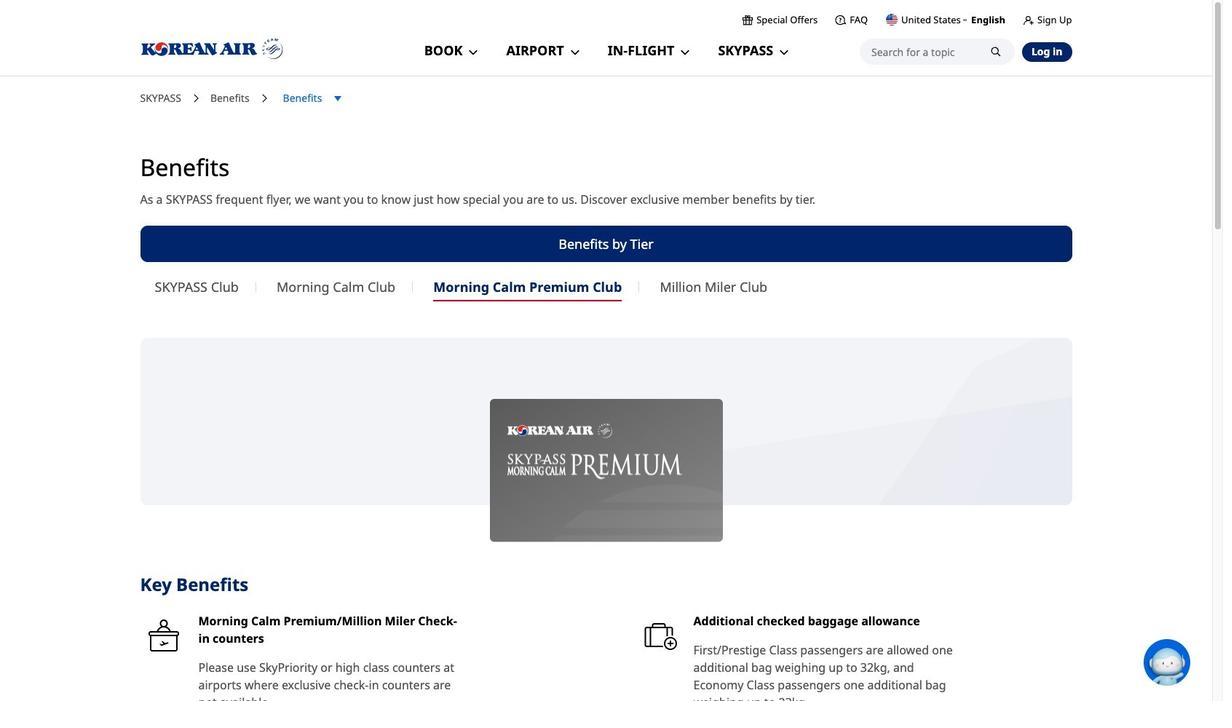 Task type: describe. For each thing, give the bounding box(es) containing it.
korean air skyteam skypass morning calm premium image
[[490, 399, 723, 543]]



Task type: locate. For each thing, give the bounding box(es) containing it.
main content
[[0, 90, 1213, 702]]

benefits by tier menu
[[140, 255, 1073, 302]]



Task type: vqa. For each thing, say whether or not it's contained in the screenshot.
for to the top
no



